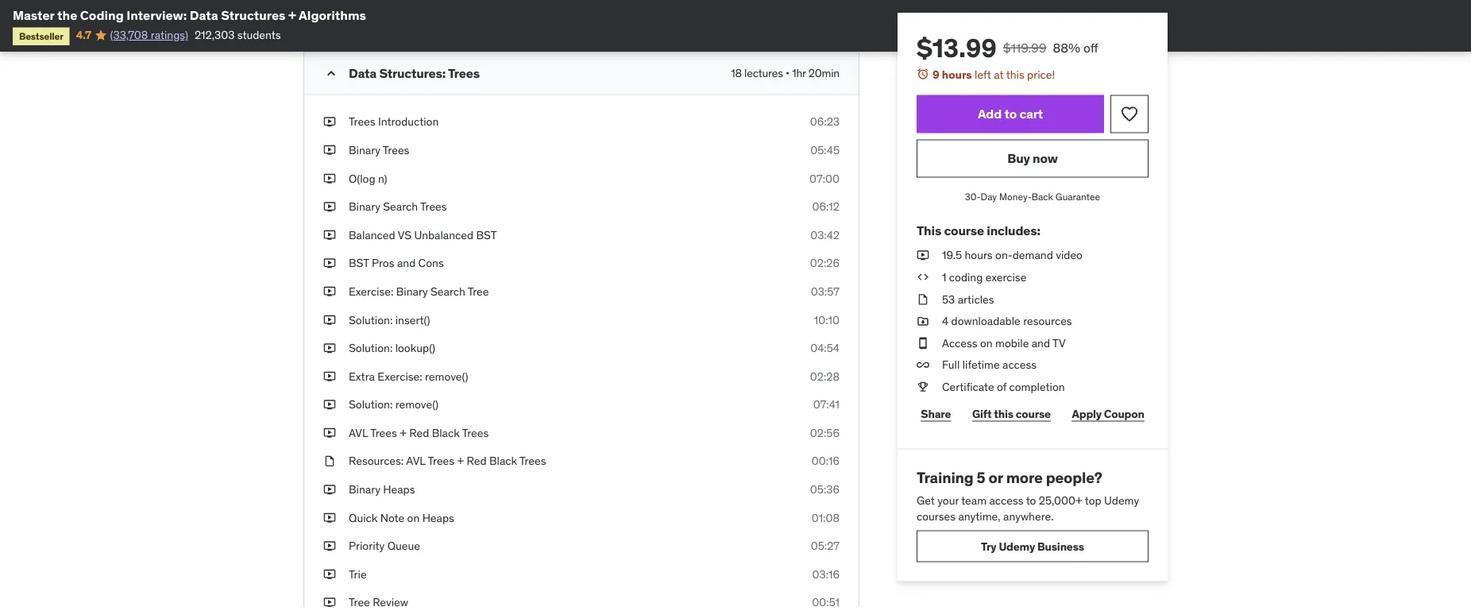 Task type: describe. For each thing, give the bounding box(es) containing it.
0 vertical spatial on
[[981, 336, 993, 350]]

03:16
[[812, 567, 840, 581]]

0 horizontal spatial course
[[944, 222, 984, 238]]

full
[[942, 358, 960, 372]]

share
[[921, 406, 951, 421]]

0 horizontal spatial on
[[407, 510, 420, 525]]

18
[[731, 66, 742, 80]]

1 vertical spatial search
[[431, 284, 465, 298]]

articles
[[958, 292, 994, 306]]

0 horizontal spatial and
[[397, 256, 416, 270]]

add
[[978, 106, 1002, 122]]

udemy inside try udemy business link
[[999, 539, 1035, 553]]

1 vertical spatial +
[[400, 426, 407, 440]]

0 horizontal spatial +
[[288, 7, 296, 23]]

gift
[[973, 406, 992, 421]]

212,303 students
[[195, 28, 281, 42]]

data structures: trees
[[349, 65, 480, 81]]

the
[[57, 7, 77, 23]]

1 vertical spatial exercise:
[[378, 369, 422, 383]]

01:08
[[812, 510, 840, 525]]

resources
[[1024, 314, 1072, 328]]

master the coding interview: data structures + algorithms
[[13, 7, 366, 23]]

on-
[[996, 248, 1013, 262]]

training 5 or more people? get your team access to 25,000+ top udemy courses anytime, anywhere.
[[917, 468, 1140, 523]]

0 horizontal spatial data
[[190, 7, 218, 23]]

share button
[[917, 398, 956, 430]]

apply coupon
[[1072, 406, 1145, 421]]

udemy inside training 5 or more people? get your team access to 25,000+ top udemy courses anytime, anywhere.
[[1105, 493, 1140, 508]]

anytime,
[[959, 509, 1001, 523]]

mobile
[[996, 336, 1029, 350]]

off
[[1084, 39, 1099, 56]]

of
[[997, 380, 1007, 394]]

0 vertical spatial bst
[[476, 228, 497, 242]]

n)
[[378, 171, 387, 185]]

bestseller
[[19, 30, 63, 42]]

(33,708
[[110, 28, 148, 42]]

certificate
[[942, 380, 995, 394]]

1 vertical spatial remove()
[[395, 397, 439, 412]]

price!
[[1027, 67, 1055, 81]]

0 vertical spatial this
[[1006, 67, 1025, 81]]

video
[[1056, 248, 1083, 262]]

xsmall image for solution: remove()
[[323, 397, 336, 412]]

5
[[977, 468, 986, 487]]

binary for binary search trees
[[349, 199, 381, 214]]

0 vertical spatial access
[[1003, 358, 1037, 372]]

this
[[917, 222, 942, 238]]

insert()
[[395, 312, 430, 327]]

small image
[[323, 24, 339, 39]]

(33,708 ratings)
[[110, 28, 188, 42]]

trie
[[349, 567, 367, 581]]

structures
[[221, 7, 286, 23]]

solution: remove()
[[349, 397, 439, 412]]

vs
[[398, 228, 412, 242]]

binary search trees
[[349, 199, 447, 214]]

$119.99
[[1003, 39, 1047, 56]]

07:00
[[810, 171, 840, 185]]

4 downloadable resources
[[942, 314, 1072, 328]]

try udemy business
[[981, 539, 1085, 553]]

03:42
[[811, 228, 840, 242]]

resources: avl trees + red black trees
[[349, 454, 546, 468]]

xsmall image for resources: avl trees + red black trees
[[323, 453, 336, 469]]

$13.99 $119.99 88% off
[[917, 32, 1099, 64]]

binary heaps
[[349, 482, 415, 496]]

1 horizontal spatial red
[[467, 454, 487, 468]]

introduction
[[378, 114, 439, 129]]

students
[[237, 28, 281, 42]]

4
[[942, 314, 949, 328]]

0 vertical spatial black
[[432, 426, 460, 440]]

to inside training 5 or more people? get your team access to 25,000+ top udemy courses anytime, anywhere.
[[1026, 493, 1036, 508]]

trees introduction
[[349, 114, 439, 129]]

training
[[917, 468, 974, 487]]

more
[[1006, 468, 1043, 487]]

access inside training 5 or more people? get your team access to 25,000+ top udemy courses anytime, anywhere.
[[990, 493, 1024, 508]]

2 vertical spatial +
[[457, 454, 464, 468]]

4.7
[[76, 28, 91, 42]]

left
[[975, 67, 991, 81]]

solution: insert()
[[349, 312, 430, 327]]

cart
[[1020, 106, 1043, 122]]

1 horizontal spatial heaps
[[422, 510, 454, 525]]

binary up insert()
[[396, 284, 428, 298]]

includes:
[[987, 222, 1041, 238]]

extra exercise: remove()
[[349, 369, 468, 383]]

xsmall image for trie
[[323, 567, 336, 582]]

money-
[[1000, 191, 1032, 203]]

53
[[942, 292, 955, 306]]

business
[[1038, 539, 1085, 553]]

day
[[981, 191, 997, 203]]

0 vertical spatial remove()
[[425, 369, 468, 383]]

xsmall image for priority queue
[[323, 538, 336, 554]]

alarm image
[[917, 68, 930, 80]]

demand
[[1013, 248, 1053, 262]]

lifetime
[[963, 358, 1000, 372]]

avl trees + red black trees
[[349, 426, 489, 440]]

buy now
[[1008, 150, 1058, 166]]

resources:
[[349, 454, 404, 468]]

lectures
[[745, 66, 783, 80]]

solution: for solution: insert()
[[349, 312, 393, 327]]

88%
[[1053, 39, 1081, 56]]

small image
[[323, 66, 339, 82]]



Task type: locate. For each thing, give the bounding box(es) containing it.
try
[[981, 539, 997, 553]]

your
[[938, 493, 959, 508]]

1 horizontal spatial data
[[349, 65, 377, 81]]

1 horizontal spatial bst
[[476, 228, 497, 242]]

queue
[[387, 539, 420, 553]]

+ down "solution: remove()"
[[400, 426, 407, 440]]

19.5
[[942, 248, 962, 262]]

solution: for solution: lookup()
[[349, 341, 393, 355]]

+
[[288, 7, 296, 23], [400, 426, 407, 440], [457, 454, 464, 468]]

0 vertical spatial search
[[383, 199, 418, 214]]

avl down avl trees + red black trees
[[406, 454, 426, 468]]

9
[[933, 67, 940, 81]]

05:36
[[810, 482, 840, 496]]

wishlist image
[[1120, 105, 1139, 124]]

0 horizontal spatial avl
[[349, 426, 368, 440]]

course inside gift this course link
[[1016, 406, 1051, 421]]

remove() up avl trees + red black trees
[[395, 397, 439, 412]]

access
[[942, 336, 978, 350]]

on right note
[[407, 510, 420, 525]]

0 vertical spatial heaps
[[383, 482, 415, 496]]

2 solution: from the top
[[349, 341, 393, 355]]

quick note on heaps
[[349, 510, 454, 525]]

bst pros and cons
[[349, 256, 444, 270]]

avl up resources:
[[349, 426, 368, 440]]

0 horizontal spatial to
[[1005, 106, 1017, 122]]

balanced
[[349, 228, 395, 242]]

1 vertical spatial data
[[349, 65, 377, 81]]

remove() down 'lookup()'
[[425, 369, 468, 383]]

0 horizontal spatial heaps
[[383, 482, 415, 496]]

this course includes:
[[917, 222, 1041, 238]]

to
[[1005, 106, 1017, 122], [1026, 493, 1036, 508]]

udemy right top
[[1105, 493, 1140, 508]]

1 horizontal spatial to
[[1026, 493, 1036, 508]]

to left cart
[[1005, 106, 1017, 122]]

1 vertical spatial heaps
[[422, 510, 454, 525]]

exercise:
[[349, 284, 394, 298], [378, 369, 422, 383]]

0 vertical spatial exercise:
[[349, 284, 394, 298]]

full lifetime access
[[942, 358, 1037, 372]]

and
[[397, 256, 416, 270], [1032, 336, 1051, 350]]

priority queue
[[349, 539, 420, 553]]

data right small image
[[349, 65, 377, 81]]

this right at
[[1006, 67, 1025, 81]]

1 horizontal spatial black
[[489, 454, 517, 468]]

0 horizontal spatial red
[[409, 426, 429, 440]]

now
[[1033, 150, 1058, 166]]

1 vertical spatial red
[[467, 454, 487, 468]]

0 vertical spatial solution:
[[349, 312, 393, 327]]

tree
[[468, 284, 489, 298]]

1 vertical spatial udemy
[[999, 539, 1035, 553]]

1
[[942, 270, 947, 284]]

course down completion
[[1016, 406, 1051, 421]]

to up anywhere.
[[1026, 493, 1036, 508]]

19.5 hours on-demand video
[[942, 248, 1083, 262]]

red down "solution: remove()"
[[409, 426, 429, 440]]

gift this course
[[973, 406, 1051, 421]]

0 vertical spatial udemy
[[1105, 493, 1140, 508]]

00:16
[[812, 454, 840, 468]]

06:23
[[810, 114, 840, 129]]

exercise: up "solution: remove()"
[[378, 369, 422, 383]]

0 vertical spatial +
[[288, 7, 296, 23]]

course up 19.5 at right top
[[944, 222, 984, 238]]

1 vertical spatial to
[[1026, 493, 1036, 508]]

solution: up extra
[[349, 341, 393, 355]]

1 vertical spatial course
[[1016, 406, 1051, 421]]

0 vertical spatial hours
[[942, 67, 972, 81]]

212,303
[[195, 28, 235, 42]]

05:27
[[811, 539, 840, 553]]

and right pros
[[397, 256, 416, 270]]

and left tv
[[1032, 336, 1051, 350]]

0 horizontal spatial bst
[[349, 256, 369, 270]]

20min
[[809, 66, 840, 80]]

courses
[[917, 509, 956, 523]]

heaps up "quick note on heaps"
[[383, 482, 415, 496]]

cons
[[418, 256, 444, 270]]

add to cart button
[[917, 95, 1104, 133]]

xsmall image
[[323, 142, 336, 158], [323, 171, 336, 186], [917, 270, 930, 285], [323, 284, 336, 299], [323, 312, 336, 328], [917, 357, 930, 373], [323, 369, 336, 384], [323, 397, 336, 412], [323, 453, 336, 469], [323, 538, 336, 554], [323, 567, 336, 582], [323, 595, 336, 607]]

solution: for solution: remove()
[[349, 397, 393, 412]]

0 vertical spatial data
[[190, 7, 218, 23]]

search up vs
[[383, 199, 418, 214]]

hours
[[942, 67, 972, 81], [965, 248, 993, 262]]

07:41
[[813, 397, 840, 412]]

people?
[[1046, 468, 1103, 487]]

1 horizontal spatial and
[[1032, 336, 1051, 350]]

bst right the unbalanced
[[476, 228, 497, 242]]

access down or
[[990, 493, 1024, 508]]

1 vertical spatial and
[[1032, 336, 1051, 350]]

binary down o(log
[[349, 199, 381, 214]]

0 vertical spatial and
[[397, 256, 416, 270]]

1 horizontal spatial on
[[981, 336, 993, 350]]

add to cart
[[978, 106, 1043, 122]]

o(log n)
[[349, 171, 387, 185]]

•
[[786, 66, 790, 80]]

$13.99
[[917, 32, 997, 64]]

at
[[994, 67, 1004, 81]]

binary up "quick"
[[349, 482, 381, 496]]

coding
[[80, 7, 124, 23]]

certificate of completion
[[942, 380, 1065, 394]]

binary for binary heaps
[[349, 482, 381, 496]]

solution: up solution: lookup()
[[349, 312, 393, 327]]

hours up 1 coding exercise
[[965, 248, 993, 262]]

this
[[1006, 67, 1025, 81], [994, 406, 1014, 421]]

1 vertical spatial on
[[407, 510, 420, 525]]

1 horizontal spatial udemy
[[1105, 493, 1140, 508]]

access
[[1003, 358, 1037, 372], [990, 493, 1024, 508]]

0 vertical spatial course
[[944, 222, 984, 238]]

2 vertical spatial solution:
[[349, 397, 393, 412]]

hours for 19.5
[[965, 248, 993, 262]]

udemy right try
[[999, 539, 1035, 553]]

access down mobile
[[1003, 358, 1037, 372]]

red down avl trees + red black trees
[[467, 454, 487, 468]]

exercise: down pros
[[349, 284, 394, 298]]

ratings)
[[151, 28, 188, 42]]

exercise: binary search tree
[[349, 284, 489, 298]]

try udemy business link
[[917, 531, 1149, 562]]

1 horizontal spatial course
[[1016, 406, 1051, 421]]

1 vertical spatial hours
[[965, 248, 993, 262]]

1 vertical spatial avl
[[406, 454, 426, 468]]

0 horizontal spatial black
[[432, 426, 460, 440]]

remove()
[[425, 369, 468, 383], [395, 397, 439, 412]]

xsmall image for o(log n)
[[323, 171, 336, 186]]

this right gift
[[994, 406, 1014, 421]]

exercise
[[986, 270, 1027, 284]]

0 vertical spatial avl
[[349, 426, 368, 440]]

search left the tree
[[431, 284, 465, 298]]

xsmall image for binary trees
[[323, 142, 336, 158]]

binary up o(log
[[349, 143, 381, 157]]

note
[[380, 510, 405, 525]]

binary for binary trees
[[349, 143, 381, 157]]

o(log
[[349, 171, 376, 185]]

04:54
[[811, 341, 840, 355]]

access on mobile and tv
[[942, 336, 1066, 350]]

hours for 9
[[942, 67, 972, 81]]

hours right 9
[[942, 67, 972, 81]]

coding
[[949, 270, 983, 284]]

xsmall image
[[323, 114, 336, 130], [323, 199, 336, 215], [323, 227, 336, 243], [917, 248, 930, 263], [323, 256, 336, 271], [917, 291, 930, 307], [917, 313, 930, 329], [917, 335, 930, 351], [323, 340, 336, 356], [917, 379, 930, 395], [323, 425, 336, 441], [323, 482, 336, 497], [323, 510, 336, 526]]

30-
[[965, 191, 981, 203]]

0 vertical spatial to
[[1005, 106, 1017, 122]]

05:45
[[811, 143, 840, 157]]

algorithms
[[299, 7, 366, 23]]

bst left pros
[[349, 256, 369, 270]]

9 hours left at this price!
[[933, 67, 1055, 81]]

solution: lookup()
[[349, 341, 436, 355]]

1 vertical spatial this
[[994, 406, 1014, 421]]

0 horizontal spatial search
[[383, 199, 418, 214]]

1 vertical spatial black
[[489, 454, 517, 468]]

or
[[989, 468, 1003, 487]]

get
[[917, 493, 935, 508]]

1 horizontal spatial +
[[400, 426, 407, 440]]

3 solution: from the top
[[349, 397, 393, 412]]

quick
[[349, 510, 378, 525]]

master
[[13, 7, 54, 23]]

1 vertical spatial bst
[[349, 256, 369, 270]]

anywhere.
[[1004, 509, 1054, 523]]

1 solution: from the top
[[349, 312, 393, 327]]

1 vertical spatial access
[[990, 493, 1024, 508]]

1hr
[[792, 66, 806, 80]]

extra
[[349, 369, 375, 383]]

apply coupon button
[[1068, 398, 1149, 430]]

data up 212,303
[[190, 7, 218, 23]]

on down the downloadable
[[981, 336, 993, 350]]

solution: down extra
[[349, 397, 393, 412]]

to inside button
[[1005, 106, 1017, 122]]

1 horizontal spatial avl
[[406, 454, 426, 468]]

25,000+
[[1039, 493, 1083, 508]]

xsmall image for solution: insert()
[[323, 312, 336, 328]]

02:56
[[810, 426, 840, 440]]

1 horizontal spatial search
[[431, 284, 465, 298]]

top
[[1085, 493, 1102, 508]]

03:57
[[811, 284, 840, 298]]

xsmall image for exercise: binary search tree
[[323, 284, 336, 299]]

buy
[[1008, 150, 1030, 166]]

0 horizontal spatial udemy
[[999, 539, 1035, 553]]

+ down avl trees + red black trees
[[457, 454, 464, 468]]

xsmall image for extra exercise: remove()
[[323, 369, 336, 384]]

avl
[[349, 426, 368, 440], [406, 454, 426, 468]]

heaps right note
[[422, 510, 454, 525]]

2 horizontal spatial +
[[457, 454, 464, 468]]

+ right structures
[[288, 7, 296, 23]]

coupon
[[1104, 406, 1145, 421]]

tv
[[1053, 336, 1066, 350]]

completion
[[1010, 380, 1065, 394]]

0 vertical spatial red
[[409, 426, 429, 440]]

1 vertical spatial solution:
[[349, 341, 393, 355]]



Task type: vqa. For each thing, say whether or not it's contained in the screenshot.
'The "Best" Startup Pitch Deck - How To Raise Venture Capital' link on the left bottom
no



